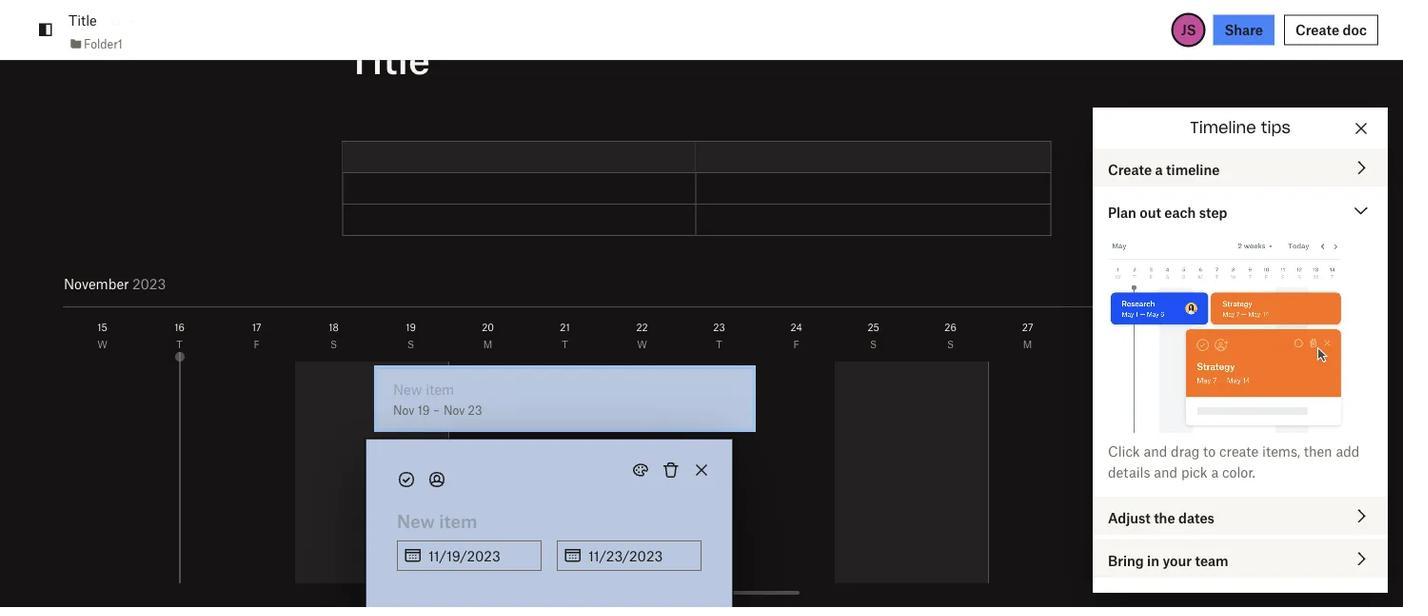Task type: locate. For each thing, give the bounding box(es) containing it.
t inside 23 t
[[716, 339, 723, 350]]

f down 1
[[1334, 339, 1339, 350]]

23 right 22
[[714, 321, 725, 333]]

17
[[252, 321, 261, 333]]

0 horizontal spatial create
[[1108, 161, 1152, 178]]

1 horizontal spatial a
[[1212, 464, 1219, 480]]

s down 25
[[870, 339, 877, 350]]

t down 28
[[1102, 339, 1108, 350]]

f
[[254, 339, 260, 350], [794, 339, 799, 350], [1334, 339, 1339, 350]]

0 horizontal spatial nov
[[393, 403, 415, 418]]

s for 19 s
[[408, 339, 414, 350]]

4 t from the left
[[1102, 339, 1108, 350]]

27
[[1022, 321, 1033, 333]]

t inside 16 t
[[176, 339, 183, 350]]

2 f from the left
[[794, 339, 799, 350]]

1 2023 from the left
[[119, 275, 152, 292]]

0 horizontal spatial title
[[69, 12, 97, 29]]

step
[[1200, 204, 1228, 220]]

w
[[97, 339, 108, 350], [637, 339, 647, 350], [1177, 339, 1187, 350]]

timeline
[[1191, 120, 1257, 136]]

t down "30"
[[1256, 339, 1262, 350]]

create for create doc
[[1296, 21, 1340, 38]]

1 horizontal spatial title
[[347, 34, 430, 82]]

bring in your team button
[[1093, 540, 1388, 578]]

0 vertical spatial 23
[[714, 321, 725, 333]]

details
[[1108, 464, 1151, 480]]

0 horizontal spatial f
[[254, 339, 260, 350]]

3 2023 from the left
[[137, 275, 171, 292]]

20
[[482, 321, 494, 333]]

create for create a timeline
[[1108, 161, 1152, 178]]

5 t from the left
[[1256, 339, 1262, 350]]

21 t
[[560, 321, 570, 350]]

18
[[329, 321, 339, 333]]

1 f from the left
[[254, 339, 260, 350]]

s down 18
[[330, 339, 337, 350]]

1 horizontal spatial m
[[1023, 339, 1032, 350]]

w inside 29 w
[[1177, 339, 1187, 350]]

19
[[406, 321, 416, 333], [418, 403, 430, 418]]

24
[[791, 321, 802, 333]]

2 m from the left
[[1023, 339, 1032, 350]]

create up plan
[[1108, 161, 1152, 178]]

t for 21 t
[[562, 339, 568, 350]]

1 s from the left
[[330, 339, 337, 350]]

w down 29
[[1177, 339, 1187, 350]]

24 f
[[791, 321, 802, 350]]

s down 26
[[947, 339, 954, 350]]

plan out each step link
[[1093, 191, 1388, 229]]

1 vertical spatial a
[[1212, 464, 1219, 480]]

item
[[426, 381, 454, 398]]

w down 22
[[637, 339, 647, 350]]

t down 21
[[562, 339, 568, 350]]

2 s from the left
[[408, 339, 414, 350]]

2 horizontal spatial w
[[1177, 339, 1187, 350]]

tips
[[1262, 120, 1291, 136]]

1 vertical spatial 23
[[468, 403, 482, 418]]

s inside 19 s
[[408, 339, 414, 350]]

f inside 24 f
[[794, 339, 799, 350]]

0 horizontal spatial m
[[484, 339, 493, 350]]

1 vertical spatial create
[[1108, 161, 1152, 178]]

2 t from the left
[[562, 339, 568, 350]]

create inside popup button
[[1108, 161, 1152, 178]]

19 s
[[406, 321, 416, 350]]

title
[[69, 12, 97, 29], [347, 34, 430, 82]]

f inside 17 f
[[254, 339, 260, 350]]

then
[[1304, 443, 1333, 459]]

and left drag
[[1144, 443, 1168, 459]]

3 s from the left
[[870, 339, 877, 350]]

team
[[1195, 552, 1229, 569]]

new
[[393, 381, 422, 398]]

the
[[1154, 509, 1176, 526]]

new item nov 19 – nov 23
[[393, 381, 482, 418]]

1 vertical spatial and
[[1154, 464, 1178, 480]]

a right pick
[[1212, 464, 1219, 480]]

29
[[1176, 321, 1188, 333]]

adjust the dates
[[1108, 509, 1215, 526]]

m down "20" at the bottom left
[[484, 339, 493, 350]]

and
[[1144, 443, 1168, 459], [1154, 464, 1178, 480]]

js button
[[1172, 13, 1206, 47]]

today button
[[1245, 271, 1293, 294]]

folder1 link
[[69, 34, 123, 53]]

None text field
[[429, 542, 541, 570], [589, 542, 701, 570], [429, 542, 541, 570], [589, 542, 701, 570]]

0 vertical spatial 19
[[406, 321, 416, 333]]

1
[[1334, 321, 1338, 333]]

t
[[176, 339, 183, 350], [562, 339, 568, 350], [716, 339, 723, 350], [1102, 339, 1108, 350], [1256, 339, 1262, 350]]

to
[[1204, 443, 1216, 459]]

create
[[1220, 443, 1259, 459]]

november
[[64, 275, 129, 292]]

w for 22 w
[[637, 339, 647, 350]]

4 s from the left
[[947, 339, 954, 350]]

0 horizontal spatial a
[[1156, 161, 1163, 178]]

nov down new
[[393, 403, 415, 418]]

23 right –
[[468, 403, 482, 418]]

s inside 25 s
[[870, 339, 877, 350]]

click and drag to create items, then add details and pick a color.
[[1108, 443, 1360, 480]]

1 m from the left
[[484, 339, 493, 350]]

plan out each step button
[[1093, 191, 1388, 229]]

0 vertical spatial a
[[1156, 161, 1163, 178]]

a left timeline
[[1156, 161, 1163, 178]]

plan out each step
[[1108, 204, 1228, 220]]

a
[[1156, 161, 1163, 178], [1212, 464, 1219, 480]]

0 vertical spatial create
[[1296, 21, 1340, 38]]

3 w from the left
[[1177, 339, 1187, 350]]

0 horizontal spatial 23
[[468, 403, 482, 418]]

1 horizontal spatial 19
[[418, 403, 430, 418]]

and left pick
[[1154, 464, 1178, 480]]

25 s
[[868, 321, 880, 350]]

1 w from the left
[[97, 339, 108, 350]]

19 up new
[[406, 321, 416, 333]]

bring in your team
[[1108, 552, 1229, 569]]

m inside 20 m
[[484, 339, 493, 350]]

w down 15
[[97, 339, 108, 350]]

w inside 22 w
[[637, 339, 647, 350]]

create
[[1296, 21, 1340, 38], [1108, 161, 1152, 178]]

f down '17' on the bottom of page
[[254, 339, 260, 350]]

t right 22 w
[[716, 339, 723, 350]]

1 horizontal spatial nov
[[444, 403, 465, 418]]

s up new
[[408, 339, 414, 350]]

november 2023
[[64, 275, 166, 292]]

t inside 28 t
[[1102, 339, 1108, 350]]

19 left –
[[418, 403, 430, 418]]

1 horizontal spatial f
[[794, 339, 799, 350]]

f for 24 f
[[794, 339, 799, 350]]

1 vertical spatial title
[[347, 34, 430, 82]]

0 vertical spatial title
[[69, 12, 97, 29]]

m inside 27 m
[[1023, 339, 1032, 350]]

september 2023
[[64, 275, 171, 292]]

create left doc
[[1296, 21, 1340, 38]]

m down 27
[[1023, 339, 1032, 350]]

2 horizontal spatial f
[[1334, 339, 1339, 350]]

create a timeline button
[[1093, 149, 1388, 187]]

t down 16
[[176, 339, 183, 350]]

2 w from the left
[[637, 339, 647, 350]]

s inside 26 s
[[947, 339, 954, 350]]

1 nov from the left
[[393, 403, 415, 418]]

f down the 24
[[794, 339, 799, 350]]

2 2023 from the left
[[132, 275, 166, 292]]

s inside 18 s
[[330, 339, 337, 350]]

0 horizontal spatial w
[[97, 339, 108, 350]]

timeline tips
[[1191, 120, 1291, 136]]

a inside popup button
[[1156, 161, 1163, 178]]

0 horizontal spatial 19
[[406, 321, 416, 333]]

2023 for october 2023
[[119, 275, 152, 292]]

create inside popup button
[[1296, 21, 1340, 38]]

1 t from the left
[[176, 339, 183, 350]]

s
[[330, 339, 337, 350], [408, 339, 414, 350], [870, 339, 877, 350], [947, 339, 954, 350]]

3 t from the left
[[716, 339, 723, 350]]

3 f from the left
[[1334, 339, 1339, 350]]

15
[[97, 321, 107, 333]]

2 nov from the left
[[444, 403, 465, 418]]

1 vertical spatial 19
[[418, 403, 430, 418]]

2023
[[119, 275, 152, 292], [132, 275, 166, 292], [137, 275, 171, 292]]

nov right –
[[444, 403, 465, 418]]

1 horizontal spatial create
[[1296, 21, 1340, 38]]

1 horizontal spatial w
[[637, 339, 647, 350]]

22
[[636, 321, 648, 333]]

each
[[1165, 204, 1196, 220]]

t inside 21 t
[[562, 339, 568, 350]]

t inside 30 t
[[1256, 339, 1262, 350]]

23
[[714, 321, 725, 333], [468, 403, 482, 418]]



Task type: describe. For each thing, give the bounding box(es) containing it.
f for 1 f
[[1334, 339, 1339, 350]]

folder1
[[84, 36, 123, 51]]

today
[[1254, 274, 1293, 291]]

25
[[868, 321, 880, 333]]

october
[[64, 275, 115, 292]]

bring
[[1108, 552, 1144, 569]]

in
[[1148, 552, 1160, 569]]

doc
[[1343, 21, 1367, 38]]

26 s
[[945, 321, 957, 350]]

23 t
[[714, 321, 725, 350]]

adjust the dates link
[[1093, 497, 1388, 535]]

18 s
[[329, 321, 339, 350]]

w for 29 w
[[1177, 339, 1187, 350]]

seconds
[[1220, 569, 1272, 586]]

adjust
[[1108, 509, 1151, 526]]

22 w
[[636, 321, 648, 350]]

plan
[[1108, 204, 1137, 220]]

items,
[[1263, 443, 1301, 459]]

0 vertical spatial and
[[1144, 443, 1168, 459]]

29 w
[[1176, 321, 1188, 350]]

click
[[1108, 443, 1140, 459]]

19 inside the new item nov 19 – nov 23
[[418, 403, 430, 418]]

27 m
[[1022, 321, 1033, 350]]

share
[[1225, 21, 1264, 38]]

15 w
[[97, 321, 108, 350]]

ago
[[1276, 569, 1299, 586]]

1 horizontal spatial 23
[[714, 321, 725, 333]]

30
[[1253, 321, 1265, 333]]

s for 25 s
[[870, 339, 877, 350]]

s for 18 s
[[330, 339, 337, 350]]

20 m
[[482, 321, 494, 350]]

wrapper timeline assign image
[[426, 468, 449, 491]]

w for 15 w
[[97, 339, 108, 350]]

your
[[1163, 552, 1192, 569]]

september
[[64, 275, 134, 292]]

out
[[1140, 204, 1162, 220]]

2023 for september 2023
[[137, 275, 171, 292]]

m for 20 m
[[484, 339, 493, 350]]

23 inside the new item nov 19 – nov 23
[[468, 403, 482, 418]]

28
[[1099, 321, 1111, 333]]

t for 23 t
[[716, 339, 723, 350]]

s for 26 s
[[947, 339, 954, 350]]

october 2023
[[64, 275, 152, 292]]

16 t
[[175, 321, 185, 350]]

f for 17 f
[[254, 339, 260, 350]]

10
[[1202, 569, 1217, 586]]

t for 16 t
[[176, 339, 183, 350]]

dates
[[1179, 509, 1215, 526]]

pick
[[1182, 464, 1208, 480]]

28 t
[[1099, 321, 1111, 350]]

december
[[1298, 275, 1363, 292]]

26
[[945, 321, 957, 333]]

create doc button
[[1285, 15, 1379, 45]]

t for 30 t
[[1256, 339, 1262, 350]]

17 f
[[252, 321, 261, 350]]

timeline
[[1166, 161, 1220, 178]]

js
[[1181, 21, 1196, 38]]

30 t
[[1253, 321, 1265, 350]]

drag
[[1171, 443, 1200, 459]]

title link
[[69, 10, 97, 31]]

color.
[[1223, 464, 1256, 480]]

1 f
[[1334, 321, 1339, 350]]

t for 28 t
[[1102, 339, 1108, 350]]

updated
[[1144, 569, 1199, 586]]

add
[[1336, 443, 1360, 459]]

share button
[[1214, 15, 1275, 45]]

16
[[175, 321, 185, 333]]

a inside click and drag to create items, then add details and pick a color.
[[1212, 464, 1219, 480]]

create a timeline link
[[1093, 149, 1388, 187]]

create doc
[[1296, 21, 1367, 38]]

2023 for november 2023
[[132, 275, 166, 292]]

create a timeline
[[1108, 161, 1220, 178]]

–
[[434, 403, 440, 418]]

m for 27 m
[[1023, 339, 1032, 350]]

bring in your team link
[[1093, 540, 1388, 578]]

21
[[560, 321, 570, 333]]

updated 10 seconds ago
[[1144, 569, 1299, 586]]

adjust the dates button
[[1093, 497, 1388, 535]]



Task type: vqa. For each thing, say whether or not it's contained in the screenshot.


